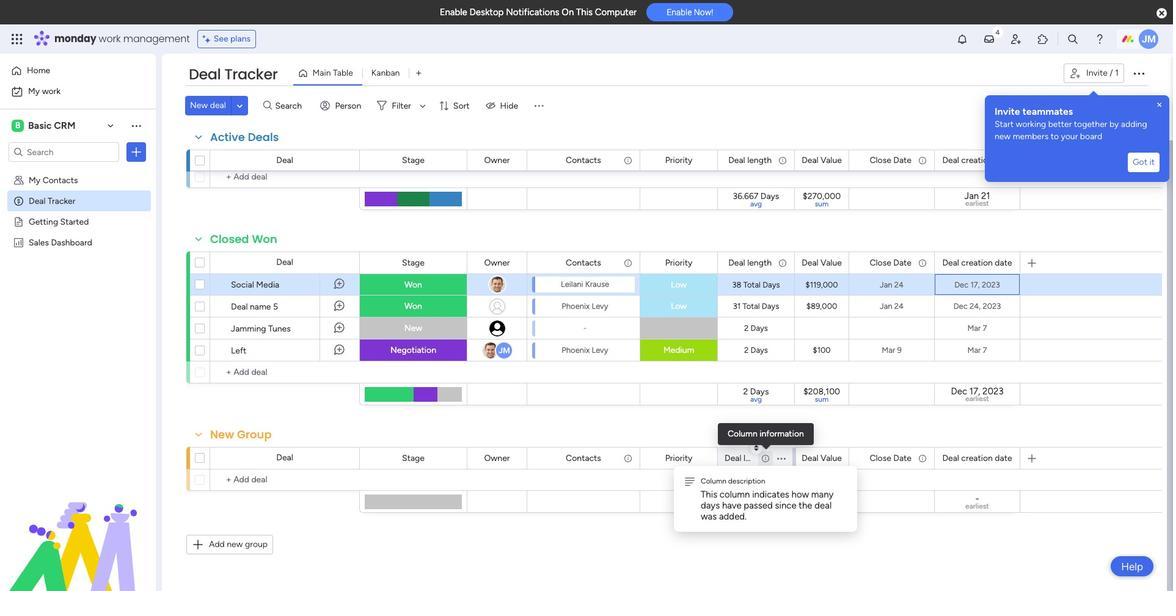 Task type: vqa. For each thing, say whether or not it's contained in the screenshot.


Task type: describe. For each thing, give the bounding box(es) containing it.
main
[[313, 68, 331, 78]]

dec 17, 2023
[[955, 280, 1001, 290]]

help image
[[1094, 33, 1107, 45]]

management
[[123, 32, 190, 46]]

main table button
[[294, 64, 362, 83]]

2 days avg
[[744, 387, 769, 404]]

invite / 1 button
[[1064, 64, 1125, 83]]

new for new deal
[[190, 100, 208, 111]]

monday marketplace image
[[1038, 33, 1050, 45]]

Search field
[[272, 97, 309, 114]]

2 vertical spatial jan
[[880, 302, 893, 311]]

board
[[1081, 131, 1103, 142]]

adding
[[1122, 119, 1148, 130]]

column for column description this column indicates how many days have passed since the deal was added.
[[701, 478, 727, 486]]

teammates
[[1023, 106, 1074, 117]]

2 stage field from the top
[[399, 256, 428, 270]]

2 vertical spatial length
[[744, 453, 768, 464]]

deal length for closed won
[[729, 258, 772, 268]]

0 vertical spatial options image
[[1132, 66, 1147, 81]]

1 vertical spatial deal tracker
[[29, 196, 75, 206]]

2023 for dec 17, 2023
[[982, 280, 1001, 290]]

since
[[776, 501, 797, 512]]

$270,000 sum
[[803, 191, 841, 208]]

earliest inside jan 21 earliest
[[966, 199, 990, 208]]

update feed image
[[984, 33, 996, 45]]

2 low from the top
[[671, 301, 687, 312]]

jan inside jan 21 earliest
[[965, 191, 980, 202]]

how
[[792, 490, 810, 501]]

$0
[[817, 495, 828, 505]]

lottie animation element
[[0, 468, 156, 592]]

2023 for dec 24, 2023
[[983, 302, 1002, 311]]

2 levy from the top
[[592, 346, 609, 355]]

deal length field for won
[[726, 256, 775, 270]]

length for closed won
[[748, 258, 772, 268]]

help
[[1122, 561, 1144, 573]]

name for 3
[[250, 150, 271, 161]]

1 priority field from the top
[[663, 154, 696, 167]]

1 deal creation date from the top
[[943, 155, 1013, 165]]

sales dashboard
[[29, 237, 92, 248]]

dashboard
[[51, 237, 92, 248]]

deal value for second deal value field from the top
[[802, 258, 842, 268]]

1 krause from the top
[[586, 150, 610, 159]]

21
[[982, 191, 991, 202]]

monday work management
[[54, 32, 190, 46]]

date for first deal creation date field from the top of the page
[[996, 155, 1013, 165]]

1 value from the top
[[821, 155, 842, 165]]

1 phoenix levy from the top
[[562, 302, 609, 311]]

notifications
[[506, 7, 560, 18]]

getting
[[29, 216, 58, 227]]

31
[[734, 302, 741, 311]]

members
[[1014, 131, 1049, 142]]

sum for $0
[[815, 503, 829, 512]]

my for my contacts
[[29, 175, 40, 185]]

my work
[[28, 86, 61, 97]]

workspace options image
[[130, 120, 142, 132]]

close date for first "close date" field from the bottom of the page
[[870, 453, 912, 464]]

owner for first owner field from the top
[[485, 155, 510, 165]]

1 mar 7 from the top
[[968, 324, 988, 333]]

won inside "field"
[[252, 232, 278, 247]]

2 phoenix levy from the top
[[562, 346, 609, 355]]

enable desktop notifications on this computer
[[440, 7, 637, 18]]

home
[[27, 65, 50, 76]]

jan 21 earliest
[[965, 191, 991, 208]]

creation for first deal creation date field from the bottom of the page
[[962, 453, 993, 464]]

- for - earliest
[[976, 494, 980, 505]]

3 close date field from the top
[[867, 452, 915, 466]]

passed
[[744, 501, 773, 512]]

arrow down image
[[416, 98, 430, 113]]

deal length for active deals
[[729, 155, 772, 165]]

dec for dec 17, 2023
[[955, 280, 969, 290]]

active
[[210, 130, 245, 145]]

invite for /
[[1087, 68, 1108, 78]]

new for new
[[405, 323, 423, 334]]

to
[[1051, 131, 1060, 142]]

new deal button
[[185, 96, 231, 116]]

got it
[[1134, 157, 1156, 168]]

was
[[701, 512, 717, 523]]

owner for third owner field from the top
[[485, 453, 510, 464]]

sales
[[29, 237, 49, 248]]

enable for enable desktop notifications on this computer
[[440, 7, 468, 18]]

home link
[[7, 61, 149, 81]]

see
[[214, 34, 228, 44]]

5
[[273, 302, 278, 312]]

3 value from the top
[[821, 453, 842, 464]]

select product image
[[11, 33, 23, 45]]

17, for dec 17, 2023 earliest
[[970, 387, 981, 398]]

Closed Won field
[[207, 232, 281, 248]]

b
[[15, 120, 20, 131]]

2 priority field from the top
[[663, 256, 696, 270]]

1 close date field from the top
[[867, 154, 915, 167]]

closed
[[210, 232, 249, 247]]

2 leilani krause from the top
[[561, 280, 610, 289]]

0 horizontal spatial options image
[[130, 146, 142, 158]]

description
[[729, 478, 766, 486]]

stage for active deals
[[402, 155, 425, 165]]

dapulse close image
[[1157, 7, 1168, 20]]

1 deal creation date field from the top
[[940, 154, 1016, 167]]

new deal
[[190, 100, 226, 111]]

owner for 2nd owner field from the top of the page
[[485, 258, 510, 268]]

2 phoenix from the top
[[562, 346, 590, 355]]

28 days
[[742, 150, 771, 160]]

3 owner field from the top
[[481, 452, 513, 466]]

name for 2
[[250, 128, 271, 139]]

deal tracker inside field
[[189, 64, 278, 84]]

column
[[720, 490, 750, 501]]

new group
[[210, 427, 272, 443]]

2 deal value field from the top
[[799, 256, 846, 270]]

3 priority field from the top
[[663, 452, 696, 466]]

invite teammates start working better together by adding new members to your board
[[995, 106, 1148, 142]]

workspace image
[[12, 119, 24, 133]]

work for my
[[42, 86, 61, 97]]

/
[[1111, 68, 1114, 78]]

2 deal creation date from the top
[[943, 258, 1013, 268]]

close date for second "close date" field from the bottom of the page
[[870, 258, 912, 268]]

computer
[[595, 7, 637, 18]]

3 avg from the top
[[751, 503, 762, 512]]

home option
[[7, 61, 149, 81]]

group
[[245, 540, 268, 550]]

1 date from the top
[[894, 155, 912, 165]]

2 vertical spatial deal length
[[725, 453, 768, 464]]

24,
[[970, 302, 981, 311]]

filter
[[392, 101, 411, 111]]

1 owner field from the top
[[481, 154, 513, 167]]

2 owner field from the top
[[481, 256, 513, 270]]

4 image
[[993, 25, 1004, 39]]

crm
[[54, 120, 76, 131]]

length for active deals
[[748, 155, 772, 165]]

3 deal creation date from the top
[[943, 453, 1013, 464]]

2 vertical spatial won
[[405, 301, 422, 312]]

36.667 days avg
[[733, 191, 780, 208]]

3
[[273, 150, 278, 161]]

left
[[231, 346, 247, 356]]

together
[[1075, 119, 1108, 130]]

0 vertical spatial this
[[577, 7, 593, 18]]

38
[[733, 281, 742, 290]]

deal inside list box
[[29, 196, 46, 206]]

1 priority from the top
[[666, 155, 693, 165]]

have
[[723, 501, 742, 512]]

deal length field for deals
[[726, 154, 775, 167]]

2 deal creation date field from the top
[[940, 256, 1016, 270]]

notifications image
[[957, 33, 969, 45]]

add new group
[[209, 540, 268, 550]]

$0 sum
[[815, 495, 829, 512]]

deal name 2
[[231, 128, 278, 139]]

see plans
[[214, 34, 251, 44]]

closed won
[[210, 232, 278, 247]]

2 2 days from the top
[[745, 346, 768, 355]]

angle down image
[[237, 101, 243, 110]]

column information
[[728, 429, 805, 440]]

my work link
[[7, 82, 149, 101]]

on
[[562, 7, 574, 18]]

1 vertical spatial won
[[405, 280, 422, 290]]

dec for dec 17, 2023 earliest
[[952, 387, 968, 398]]

deal value for first deal value field from the bottom
[[802, 453, 842, 464]]

lottie animation image
[[0, 468, 156, 592]]

negotiation for left
[[391, 345, 437, 356]]

1
[[1116, 68, 1119, 78]]

sort
[[454, 101, 470, 111]]

start
[[995, 119, 1014, 130]]

36.667
[[733, 191, 759, 202]]

2 jan 24 from the top
[[880, 302, 904, 311]]

2 close date field from the top
[[867, 256, 915, 270]]

column information image for length
[[778, 156, 788, 165]]

3 date from the top
[[894, 453, 912, 464]]

my work option
[[7, 82, 149, 101]]

stage field for active deals
[[399, 154, 428, 167]]

2 priority from the top
[[666, 258, 693, 268]]

jamming tunes
[[231, 324, 291, 334]]

indicates
[[753, 490, 790, 501]]

this inside column description this column indicates how many days have passed since the deal was added.
[[701, 490, 718, 501]]

close for third "close date" field from the bottom
[[870, 155, 892, 165]]

by
[[1110, 119, 1120, 130]]

new inside invite teammates start working better together by adding new members to your board
[[995, 131, 1011, 142]]

2 value from the top
[[821, 258, 842, 268]]

$208,100
[[804, 387, 841, 397]]

Search in workspace field
[[26, 145, 102, 159]]

invite / 1
[[1087, 68, 1119, 78]]

table
[[333, 68, 353, 78]]

1 jan 24 from the top
[[880, 280, 904, 290]]

$89,000
[[807, 302, 838, 311]]

column description this column indicates how many days have passed since the deal was added.
[[701, 478, 836, 523]]

see plans button
[[197, 30, 256, 48]]

deal name 5
[[231, 302, 278, 312]]

avg for 36.667
[[751, 200, 762, 208]]

stage for new group
[[402, 453, 425, 464]]

sort desc image
[[755, 445, 759, 452]]

main table
[[313, 68, 353, 78]]

active deals
[[210, 130, 279, 145]]

help button
[[1112, 557, 1154, 577]]

invite members image
[[1011, 33, 1023, 45]]

dec 24, 2023
[[954, 302, 1002, 311]]

better
[[1049, 119, 1073, 130]]

sum for $208,100
[[815, 396, 829, 404]]

many
[[812, 490, 834, 501]]



Task type: locate. For each thing, give the bounding box(es) containing it.
length up 36.667
[[748, 155, 772, 165]]

this up was
[[701, 490, 718, 501]]

sort button
[[434, 96, 477, 116]]

0 vertical spatial avg
[[751, 200, 762, 208]]

tracker inside field
[[224, 64, 278, 84]]

1 vertical spatial close date field
[[867, 256, 915, 270]]

list box containing my contacts
[[0, 167, 156, 418]]

deal value field up the many
[[799, 452, 846, 466]]

New Group field
[[207, 427, 275, 443]]

desktop
[[470, 7, 504, 18]]

name for 5
[[250, 302, 271, 312]]

2 close date from the top
[[870, 258, 912, 268]]

feb left 4
[[968, 128, 981, 138]]

low left "38"
[[671, 280, 687, 290]]

0 vertical spatial + add deal text field
[[216, 170, 354, 185]]

Priority field
[[663, 154, 696, 167], [663, 256, 696, 270], [663, 452, 696, 466]]

1 horizontal spatial new
[[210, 427, 234, 443]]

2 earliest from the top
[[966, 395, 990, 404]]

Stage field
[[399, 154, 428, 167], [399, 256, 428, 270], [399, 452, 428, 466]]

date
[[894, 155, 912, 165], [894, 258, 912, 268], [894, 453, 912, 464]]

deal length up 36.667
[[729, 155, 772, 165]]

total right 31
[[743, 302, 760, 311]]

deals
[[248, 130, 279, 145]]

deal value for third deal value field from the bottom of the page
[[802, 155, 842, 165]]

feb
[[968, 128, 981, 138], [966, 150, 979, 160]]

3 contacts field from the top
[[563, 452, 605, 466]]

contacts field for deals
[[563, 154, 605, 167]]

jan 24
[[880, 280, 904, 290], [880, 302, 904, 311]]

enable left desktop
[[440, 7, 468, 18]]

1 date from the top
[[996, 155, 1013, 165]]

deal length field up description
[[722, 452, 768, 466]]

1 horizontal spatial deal tracker
[[189, 64, 278, 84]]

2 deal value from the top
[[802, 258, 842, 268]]

1 vertical spatial jan 24
[[880, 302, 904, 311]]

options image down workspace options icon at the left
[[130, 146, 142, 158]]

avg down indicates
[[751, 503, 762, 512]]

deal value up the many
[[802, 453, 842, 464]]

now!
[[694, 7, 714, 17]]

1 levy from the top
[[592, 302, 609, 311]]

0 vertical spatial feb
[[968, 128, 981, 138]]

3 owner from the top
[[485, 453, 510, 464]]

dec 17, 2023 earliest
[[952, 387, 1004, 404]]

search everything image
[[1068, 33, 1080, 45]]

2 sum from the top
[[815, 396, 829, 404]]

list box
[[0, 167, 156, 418]]

my inside option
[[28, 86, 40, 97]]

creation for second deal creation date field
[[962, 258, 993, 268]]

value up $270,000
[[821, 155, 842, 165]]

enable inside enable now! button
[[667, 7, 692, 17]]

contacts inside list box
[[43, 175, 78, 185]]

1 vertical spatial phoenix
[[562, 346, 590, 355]]

deal length field up 36.667
[[726, 154, 775, 167]]

0 vertical spatial name
[[250, 128, 271, 139]]

2 date from the top
[[894, 258, 912, 268]]

name up the deal name 3 on the top
[[250, 128, 271, 139]]

2 stage from the top
[[402, 258, 425, 268]]

3 deal creation date field from the top
[[940, 452, 1016, 466]]

0 horizontal spatial work
[[42, 86, 61, 97]]

deal creation date field up the - earliest
[[940, 452, 1016, 466]]

2 vertical spatial owner field
[[481, 452, 513, 466]]

0 vertical spatial dec
[[955, 280, 969, 290]]

1 vertical spatial deal value
[[802, 258, 842, 268]]

2 vertical spatial sum
[[815, 503, 829, 512]]

1 deal value from the top
[[802, 155, 842, 165]]

new for new group
[[210, 427, 234, 443]]

7
[[984, 324, 988, 333], [984, 346, 988, 355]]

negotiation for deal name 3
[[391, 150, 437, 160]]

new
[[995, 131, 1011, 142], [227, 540, 243, 550]]

length down sort asc icon
[[744, 453, 768, 464]]

deal value up the $119,000 on the top
[[802, 258, 842, 268]]

work down 'home'
[[42, 86, 61, 97]]

this right on
[[577, 7, 593, 18]]

+ Add deal text field
[[216, 170, 354, 185], [216, 473, 354, 488]]

2 days
[[745, 324, 768, 333], [745, 346, 768, 355]]

option
[[0, 169, 156, 172]]

column up 'sort desc' image
[[728, 429, 758, 440]]

invite inside button
[[1087, 68, 1108, 78]]

0 horizontal spatial column
[[701, 478, 727, 486]]

Deal Tracker field
[[186, 64, 281, 85]]

- inside the - earliest
[[976, 494, 980, 505]]

1 vertical spatial close date
[[870, 258, 912, 268]]

avg for 2
[[751, 396, 762, 404]]

column for column information
[[728, 429, 758, 440]]

2 krause from the top
[[586, 280, 610, 289]]

value up the $119,000 on the top
[[821, 258, 842, 268]]

1 name from the top
[[250, 128, 271, 139]]

3 stage from the top
[[402, 453, 425, 464]]

deal left angle down image
[[210, 100, 226, 111]]

1 + add deal text field from the top
[[216, 170, 354, 185]]

enable for enable now!
[[667, 7, 692, 17]]

$78,000
[[807, 150, 838, 160]]

media
[[256, 280, 280, 290]]

1 negotiation from the top
[[391, 150, 437, 160]]

0 vertical spatial column information image
[[778, 156, 788, 165]]

invite left the "/"
[[1087, 68, 1108, 78]]

2 horizontal spatial new
[[405, 323, 423, 334]]

avg inside 36.667 days avg
[[751, 200, 762, 208]]

2 vertical spatial deal value field
[[799, 452, 846, 466]]

add view image
[[417, 69, 422, 78]]

jeremy miller image
[[1140, 29, 1159, 49]]

deal value field up the $119,000 on the top
[[799, 256, 846, 270]]

1 horizontal spatial enable
[[667, 7, 692, 17]]

total for 31
[[743, 302, 760, 311]]

dec for dec 24, 2023
[[954, 302, 968, 311]]

public dashboard image
[[13, 237, 24, 248]]

2 creation from the top
[[962, 258, 993, 268]]

1 vertical spatial 2023
[[983, 302, 1002, 311]]

2 owner from the top
[[485, 258, 510, 268]]

2 7 from the top
[[984, 346, 988, 355]]

0 vertical spatial contacts field
[[563, 154, 605, 167]]

Deal creation date field
[[940, 154, 1016, 167], [940, 256, 1016, 270], [940, 452, 1016, 466]]

2 negotiation from the top
[[391, 345, 437, 356]]

1 vertical spatial name
[[250, 150, 271, 161]]

1 vertical spatial krause
[[586, 280, 610, 289]]

deal creation date up the - earliest
[[943, 453, 1013, 464]]

0 horizontal spatial column information image
[[778, 156, 788, 165]]

got it button
[[1129, 153, 1160, 172]]

value up the many
[[821, 453, 842, 464]]

deal inside new deal button
[[210, 100, 226, 111]]

work for monday
[[99, 32, 121, 46]]

feb left 10
[[966, 150, 979, 160]]

deal length up 38 total days
[[729, 258, 772, 268]]

+ add deal text field down 3
[[216, 170, 354, 185]]

kanban
[[372, 68, 400, 78]]

date for second deal creation date field
[[996, 258, 1013, 268]]

2 vertical spatial date
[[996, 453, 1013, 464]]

deal value field up $270,000
[[799, 154, 846, 167]]

deal creation date down feb 4
[[943, 155, 1013, 165]]

1 horizontal spatial invite
[[1087, 68, 1108, 78]]

2 vertical spatial stage
[[402, 453, 425, 464]]

0 horizontal spatial deal tracker
[[29, 196, 75, 206]]

person button
[[316, 96, 369, 116]]

0 vertical spatial my
[[28, 86, 40, 97]]

0 vertical spatial jan
[[965, 191, 980, 202]]

1 vertical spatial deal creation date field
[[940, 256, 1016, 270]]

this
[[577, 7, 593, 18], [701, 490, 718, 501]]

1 sum from the top
[[815, 200, 829, 208]]

1 deal value field from the top
[[799, 154, 846, 167]]

total right "38"
[[744, 281, 761, 290]]

name left 3
[[250, 150, 271, 161]]

close date for third "close date" field from the bottom
[[870, 155, 912, 165]]

jan
[[965, 191, 980, 202], [880, 280, 893, 290], [880, 302, 893, 311]]

it
[[1150, 157, 1156, 168]]

2 name from the top
[[250, 150, 271, 161]]

your
[[1062, 131, 1079, 142]]

my
[[28, 86, 40, 97], [29, 175, 40, 185]]

name
[[250, 128, 271, 139], [250, 150, 271, 161], [250, 302, 271, 312]]

avg
[[751, 200, 762, 208], [751, 396, 762, 404], [751, 503, 762, 512]]

Deal length field
[[726, 154, 775, 167], [726, 256, 775, 270], [722, 452, 768, 466]]

1 low from the top
[[671, 280, 687, 290]]

1 vertical spatial deal value field
[[799, 256, 846, 270]]

1 stage from the top
[[402, 155, 425, 165]]

0 vertical spatial krause
[[586, 150, 610, 159]]

2 vertical spatial deal length field
[[722, 452, 768, 466]]

value
[[821, 155, 842, 165], [821, 258, 842, 268], [821, 453, 842, 464]]

0 vertical spatial negotiation
[[391, 150, 437, 160]]

9
[[898, 346, 902, 355]]

working
[[1016, 119, 1047, 130]]

invite
[[1087, 68, 1108, 78], [995, 106, 1021, 117]]

avg inside 2 days avg
[[751, 396, 762, 404]]

+ add deal text field for $270,000
[[216, 170, 354, 185]]

3 name from the top
[[250, 302, 271, 312]]

1 creation from the top
[[962, 155, 993, 165]]

1 phoenix from the top
[[562, 302, 590, 311]]

deal length down sort asc icon
[[725, 453, 768, 464]]

new inside field
[[210, 427, 234, 443]]

Contacts field
[[563, 154, 605, 167], [563, 256, 605, 270], [563, 452, 605, 466]]

person
[[335, 101, 362, 111]]

0 vertical spatial stage field
[[399, 154, 428, 167]]

name left 5
[[250, 302, 271, 312]]

3 sum from the top
[[815, 503, 829, 512]]

2023 inside dec 17, 2023 earliest
[[983, 387, 1004, 398]]

new inside button
[[190, 100, 208, 111]]

2 contacts field from the top
[[563, 256, 605, 270]]

Deal Value field
[[799, 154, 846, 167], [799, 256, 846, 270], [799, 452, 846, 466]]

2023
[[982, 280, 1001, 290], [983, 302, 1002, 311], [983, 387, 1004, 398]]

2 vertical spatial name
[[250, 302, 271, 312]]

mar
[[968, 324, 982, 333], [882, 346, 896, 355], [968, 346, 982, 355]]

2 vertical spatial 2023
[[983, 387, 1004, 398]]

plans
[[231, 34, 251, 44]]

1 contacts field from the top
[[563, 154, 605, 167]]

2 vertical spatial stage field
[[399, 452, 428, 466]]

0 vertical spatial deal value
[[802, 155, 842, 165]]

2 leilani from the top
[[561, 280, 584, 289]]

2 vertical spatial deal value
[[802, 453, 842, 464]]

0 vertical spatial 2 days
[[745, 324, 768, 333]]

3 date from the top
[[996, 453, 1013, 464]]

0 vertical spatial value
[[821, 155, 842, 165]]

tracker up angle down image
[[224, 64, 278, 84]]

0 vertical spatial 24
[[895, 280, 904, 290]]

v2 search image
[[263, 99, 272, 113]]

column inside column description this column indicates how many days have passed since the deal was added.
[[701, 478, 727, 486]]

3 priority from the top
[[666, 453, 693, 464]]

Owner field
[[481, 154, 513, 167], [481, 256, 513, 270], [481, 452, 513, 466]]

deal tracker
[[189, 64, 278, 84], [29, 196, 75, 206]]

1 vertical spatial leilani
[[561, 280, 584, 289]]

getting started
[[29, 216, 89, 227]]

2 inside 2 days avg
[[744, 387, 749, 397]]

days inside 2 days avg
[[751, 387, 769, 397]]

work inside option
[[42, 86, 61, 97]]

add
[[209, 540, 225, 550]]

+ add deal text field for -
[[216, 473, 354, 488]]

deal tracker up angle down image
[[189, 64, 278, 84]]

0 vertical spatial deal length
[[729, 155, 772, 165]]

deal inside column description this column indicates how many days have passed since the deal was added.
[[815, 501, 832, 512]]

2 vertical spatial value
[[821, 453, 842, 464]]

1 leilani krause from the top
[[561, 150, 610, 159]]

monday
[[54, 32, 96, 46]]

$100
[[813, 346, 831, 355]]

1 vertical spatial owner
[[485, 258, 510, 268]]

0 horizontal spatial -
[[584, 324, 587, 333]]

owner
[[485, 155, 510, 165], [485, 258, 510, 268], [485, 453, 510, 464]]

sum for $270,000
[[815, 200, 829, 208]]

workspace selection element
[[12, 119, 77, 133]]

krause
[[586, 150, 610, 159], [586, 280, 610, 289]]

0 vertical spatial close date field
[[867, 154, 915, 167]]

deal right the on the bottom of page
[[815, 501, 832, 512]]

0 vertical spatial deal creation date field
[[940, 154, 1016, 167]]

3 deal value from the top
[[802, 453, 842, 464]]

social media
[[231, 280, 280, 290]]

2 + add deal text field from the top
[[216, 473, 354, 488]]

length up 38 total days
[[748, 258, 772, 268]]

sum down $78,000
[[815, 200, 829, 208]]

0 vertical spatial work
[[99, 32, 121, 46]]

2023 for dec 17, 2023 earliest
[[983, 387, 1004, 398]]

deal creation date up dec 17, 2023
[[943, 258, 1013, 268]]

my for my work
[[28, 86, 40, 97]]

1 vertical spatial deal
[[815, 501, 832, 512]]

0 horizontal spatial invite
[[995, 106, 1021, 117]]

options image
[[1132, 66, 1147, 81], [130, 146, 142, 158]]

1 vertical spatial stage field
[[399, 256, 428, 270]]

1 vertical spatial mar 7
[[968, 346, 988, 355]]

1 vertical spatial + add deal text field
[[216, 473, 354, 488]]

my down search in workspace 'field'
[[29, 175, 40, 185]]

2 mar 7 from the top
[[968, 346, 988, 355]]

my down 'home'
[[28, 86, 40, 97]]

1 leilani from the top
[[561, 150, 584, 159]]

2 vertical spatial creation
[[962, 453, 993, 464]]

new inside button
[[227, 540, 243, 550]]

1 close date from the top
[[870, 155, 912, 165]]

feb 4
[[968, 128, 988, 138]]

2 avg from the top
[[751, 396, 762, 404]]

0 vertical spatial deal tracker
[[189, 64, 278, 84]]

1 horizontal spatial tracker
[[224, 64, 278, 84]]

0 horizontal spatial deal
[[210, 100, 226, 111]]

close
[[870, 155, 892, 165], [870, 258, 892, 268], [870, 453, 892, 464]]

Close Date field
[[867, 154, 915, 167], [867, 256, 915, 270], [867, 452, 915, 466]]

3 close from the top
[[870, 453, 892, 464]]

17, for dec 17, 2023
[[971, 280, 981, 290]]

total
[[744, 281, 761, 290], [743, 302, 760, 311]]

creation up the - earliest
[[962, 453, 993, 464]]

date
[[996, 155, 1013, 165], [996, 258, 1013, 268], [996, 453, 1013, 464]]

close image
[[1156, 100, 1165, 110]]

2 24 from the top
[[895, 302, 904, 311]]

sum down $100
[[815, 396, 829, 404]]

1 horizontal spatial column information image
[[918, 454, 928, 464]]

1 owner from the top
[[485, 155, 510, 165]]

1 vertical spatial 17,
[[970, 387, 981, 398]]

dec inside dec 17, 2023 earliest
[[952, 387, 968, 398]]

1 vertical spatial priority
[[666, 258, 693, 268]]

close for second "close date" field from the bottom of the page
[[870, 258, 892, 268]]

3 deal value field from the top
[[799, 452, 846, 466]]

1 vertical spatial sum
[[815, 396, 829, 404]]

work right monday
[[99, 32, 121, 46]]

medium
[[664, 345, 695, 356]]

enable
[[440, 7, 468, 18], [667, 7, 692, 17]]

public board image
[[13, 216, 24, 227]]

new right "add"
[[227, 540, 243, 550]]

2 vertical spatial close
[[870, 453, 892, 464]]

1 vertical spatial 2 days
[[745, 346, 768, 355]]

1 vertical spatial low
[[671, 301, 687, 312]]

feb for feb 4
[[968, 128, 981, 138]]

0 vertical spatial creation
[[962, 155, 993, 165]]

1 earliest from the top
[[966, 199, 990, 208]]

earliest
[[966, 199, 990, 208], [966, 395, 990, 404], [966, 503, 990, 511]]

1 horizontal spatial -
[[976, 494, 980, 505]]

1 vertical spatial work
[[42, 86, 61, 97]]

0 vertical spatial sum
[[815, 200, 829, 208]]

3 earliest from the top
[[966, 503, 990, 511]]

enable now! button
[[647, 3, 734, 22]]

filter button
[[373, 96, 430, 116]]

2 close from the top
[[870, 258, 892, 268]]

1 vertical spatial value
[[821, 258, 842, 268]]

0 vertical spatial 17,
[[971, 280, 981, 290]]

1 vertical spatial options image
[[130, 146, 142, 158]]

column information image
[[624, 156, 633, 165], [918, 156, 928, 165], [624, 258, 633, 268], [778, 258, 788, 268], [918, 258, 928, 268], [624, 454, 633, 464], [761, 454, 771, 464]]

invite up the "start"
[[995, 106, 1021, 117]]

creation up dec 17, 2023
[[962, 258, 993, 268]]

options image right 1
[[1132, 66, 1147, 81]]

sort asc image
[[755, 445, 759, 452]]

31 total days
[[734, 302, 780, 311]]

1 horizontal spatial deal
[[815, 501, 832, 512]]

got
[[1134, 157, 1148, 168]]

avg down 28 days
[[751, 200, 762, 208]]

1 2 days from the top
[[745, 324, 768, 333]]

my inside list box
[[29, 175, 40, 185]]

1 vertical spatial phoenix levy
[[562, 346, 609, 355]]

1 vertical spatial invite
[[995, 106, 1021, 117]]

negotiation
[[391, 150, 437, 160], [391, 345, 437, 356]]

column information image
[[778, 156, 788, 165], [918, 454, 928, 464]]

deal value up $270,000
[[802, 155, 842, 165]]

creation for first deal creation date field from the top of the page
[[962, 155, 993, 165]]

1 stage field from the top
[[399, 154, 428, 167]]

close for first "close date" field from the bottom of the page
[[870, 453, 892, 464]]

invite teammates heading
[[995, 105, 1160, 119]]

0 vertical spatial phoenix levy
[[562, 302, 609, 311]]

stage field for new group
[[399, 452, 428, 466]]

2 date from the top
[[996, 258, 1013, 268]]

1 24 from the top
[[895, 280, 904, 290]]

deal tracker down my contacts
[[29, 196, 75, 206]]

1 vertical spatial contacts field
[[563, 256, 605, 270]]

1 vertical spatial -
[[976, 494, 980, 505]]

3 close date from the top
[[870, 453, 912, 464]]

creation down feb 4
[[962, 155, 993, 165]]

1 7 from the top
[[984, 324, 988, 333]]

28
[[742, 150, 752, 160]]

avg up column information
[[751, 396, 762, 404]]

earliest inside dec 17, 2023 earliest
[[966, 395, 990, 404]]

1 vertical spatial jan
[[880, 280, 893, 290]]

basic
[[28, 120, 52, 131]]

deal creation date field up dec 17, 2023
[[940, 256, 1016, 270]]

deal length field up 38 total days
[[726, 256, 775, 270]]

1 avg from the top
[[751, 200, 762, 208]]

2 vertical spatial earliest
[[966, 503, 990, 511]]

deal creation date field down feb 4
[[940, 154, 1016, 167]]

1 vertical spatial earliest
[[966, 395, 990, 404]]

- earliest
[[966, 494, 990, 511]]

3 creation from the top
[[962, 453, 993, 464]]

17, inside dec 17, 2023 earliest
[[970, 387, 981, 398]]

tracker up getting started
[[48, 196, 75, 206]]

1 vertical spatial 7
[[984, 346, 988, 355]]

low up medium
[[671, 301, 687, 312]]

0 vertical spatial levy
[[592, 302, 609, 311]]

+ Add deal text field
[[216, 366, 354, 380]]

38 total days
[[733, 281, 781, 290]]

sum
[[815, 200, 829, 208], [815, 396, 829, 404], [815, 503, 829, 512]]

days
[[754, 150, 771, 160], [761, 191, 780, 202], [763, 281, 781, 290], [762, 302, 780, 311], [751, 324, 768, 333], [751, 346, 768, 355], [751, 387, 769, 397]]

date for first deal creation date field from the bottom of the page
[[996, 453, 1013, 464]]

1 vertical spatial column information image
[[918, 454, 928, 464]]

the
[[799, 501, 813, 512]]

column information image for date
[[918, 454, 928, 464]]

total for 38
[[744, 281, 761, 290]]

days inside 36.667 days avg
[[761, 191, 780, 202]]

+ add deal text field down group
[[216, 473, 354, 488]]

sum inside $208,100 sum
[[815, 396, 829, 404]]

invite inside invite teammates start working better together by adding new members to your board
[[995, 106, 1021, 117]]

leilani
[[561, 150, 584, 159], [561, 280, 584, 289]]

basic crm
[[28, 120, 76, 131]]

enable left now!
[[667, 7, 692, 17]]

3 stage field from the top
[[399, 452, 428, 466]]

2 vertical spatial close date
[[870, 453, 912, 464]]

0 vertical spatial mar 7
[[968, 324, 988, 333]]

hide
[[500, 101, 519, 111]]

1 horizontal spatial options image
[[1132, 66, 1147, 81]]

phoenix
[[562, 302, 590, 311], [562, 346, 590, 355]]

sum inside $270,000 sum
[[815, 200, 829, 208]]

2 vertical spatial priority
[[666, 453, 693, 464]]

column up the days
[[701, 478, 727, 486]]

added.
[[720, 512, 747, 523]]

stage
[[402, 155, 425, 165], [402, 258, 425, 268], [402, 453, 425, 464]]

0 vertical spatial column
[[728, 429, 758, 440]]

feb for feb 10
[[966, 150, 979, 160]]

days
[[701, 501, 720, 512]]

tracker inside list box
[[48, 196, 75, 206]]

1 vertical spatial new
[[227, 540, 243, 550]]

menu image
[[533, 100, 545, 112]]

1 close from the top
[[870, 155, 892, 165]]

contacts field for won
[[563, 256, 605, 270]]

1 vertical spatial 24
[[895, 302, 904, 311]]

new down the "start"
[[995, 131, 1011, 142]]

0 vertical spatial priority field
[[663, 154, 696, 167]]

deal
[[210, 100, 226, 111], [815, 501, 832, 512]]

- for -
[[584, 324, 587, 333]]

sum down the many
[[815, 503, 829, 512]]

hide button
[[481, 96, 526, 116]]

invite for teammates
[[995, 106, 1021, 117]]

Active Deals field
[[207, 130, 282, 146]]



